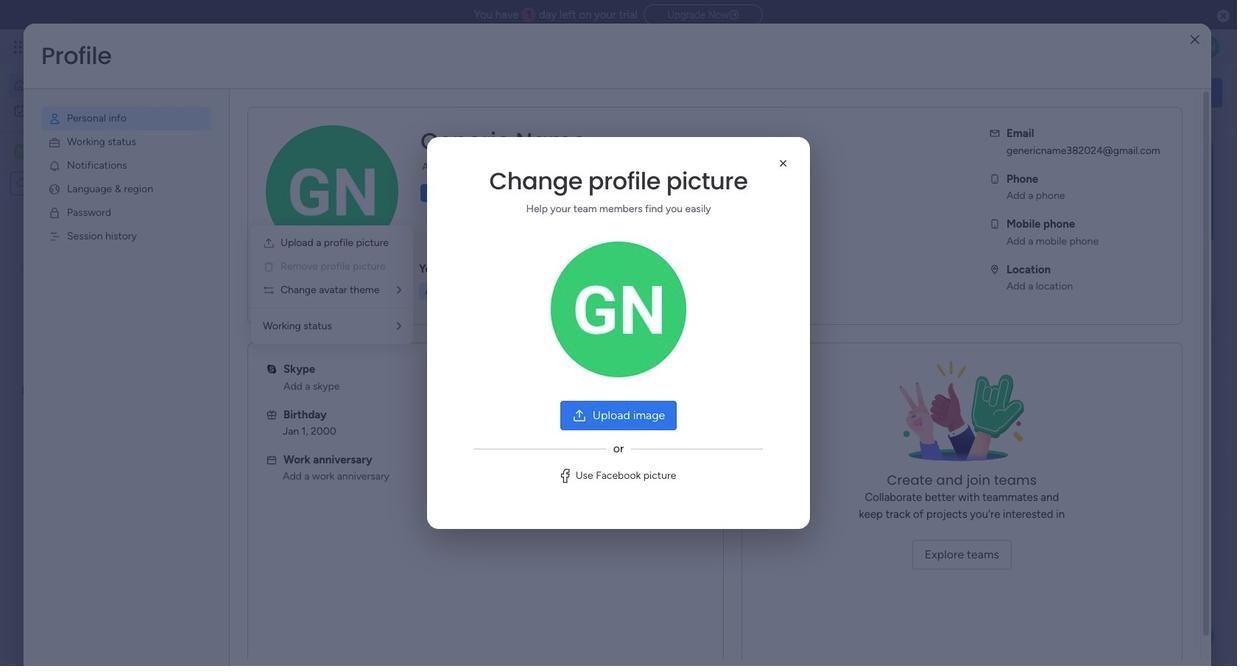 Task type: describe. For each thing, give the bounding box(es) containing it.
public board image
[[246, 298, 262, 315]]

password image
[[48, 206, 61, 220]]

session history image
[[48, 230, 61, 243]]

close my workspaces image
[[228, 430, 245, 448]]

personal info image
[[48, 112, 61, 125]]

v2 bolt switch image
[[1129, 84, 1138, 101]]

component image
[[246, 322, 259, 335]]

close image
[[1191, 34, 1200, 45]]

dapulse rightstroke image
[[730, 10, 739, 21]]

2 option from the top
[[9, 99, 179, 122]]

options image
[[266, 125, 399, 258]]

close recently visited image
[[228, 150, 245, 167]]

v2 user feedback image
[[1014, 84, 1025, 101]]

add to favorites image
[[683, 299, 698, 314]]

workspace image
[[252, 474, 287, 510]]

1 option from the top
[[9, 74, 179, 97]]



Task type: locate. For each thing, give the bounding box(es) containing it.
dapulse close image
[[1218, 9, 1231, 24]]

menu
[[251, 225, 413, 344]]

notifications image
[[48, 159, 61, 172]]

working status image
[[48, 136, 61, 149]]

clear search image
[[107, 176, 122, 191]]

quick search results list box
[[228, 167, 967, 363]]

workspace selection element
[[14, 143, 123, 162]]

None field
[[417, 126, 590, 157]]

1 vertical spatial option
[[9, 99, 179, 122]]

document
[[427, 137, 811, 529]]

select product image
[[13, 40, 28, 55]]

workspace image
[[14, 144, 29, 160]]

close image
[[777, 156, 791, 171]]

language & region image
[[48, 183, 61, 196]]

dialog
[[0, 0, 1238, 666]]

open update feed (inbox) image
[[228, 380, 245, 398]]

templates image image
[[1015, 141, 1210, 242]]

profile image
[[551, 241, 687, 377]]

0 vertical spatial option
[[9, 74, 179, 97]]

getting started element
[[1002, 381, 1223, 440]]

generic name image
[[1197, 35, 1220, 59]]

0 element
[[376, 380, 395, 398], [376, 380, 395, 398]]

menu menu
[[24, 89, 229, 266]]

Search in workspace field
[[31, 175, 105, 192]]

menu item
[[41, 107, 211, 130], [41, 130, 211, 154], [41, 154, 211, 178], [41, 178, 211, 201], [41, 201, 211, 225], [41, 225, 211, 248], [263, 258, 402, 276]]

option
[[9, 74, 179, 97], [9, 99, 179, 122]]

option up workspace selection element
[[9, 99, 179, 122]]

option up "personal info" image
[[9, 74, 179, 97]]

no teams image
[[889, 361, 1036, 472]]



Task type: vqa. For each thing, say whether or not it's contained in the screenshot.
Profile image
yes



